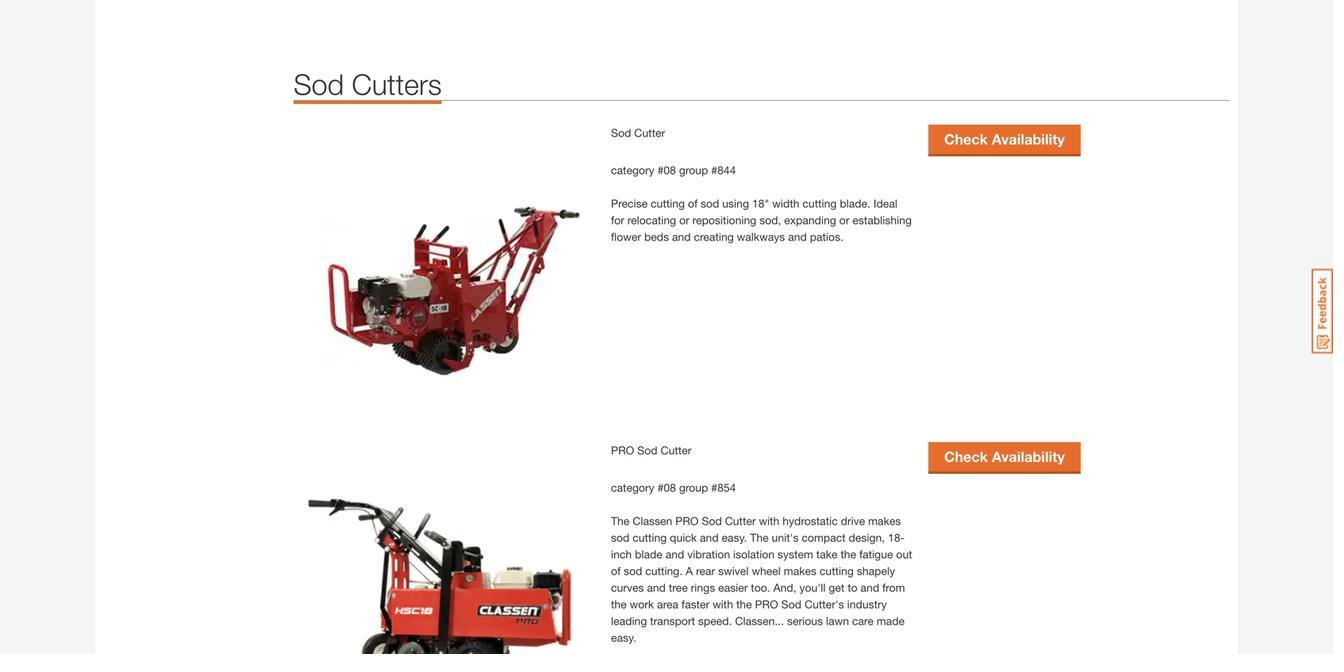 Task type: locate. For each thing, give the bounding box(es) containing it.
cutting
[[651, 197, 685, 210], [803, 197, 837, 210], [633, 531, 667, 544], [820, 564, 854, 578]]

with
[[759, 514, 780, 527], [713, 598, 734, 611]]

cutter up isolation on the bottom of the page
[[725, 514, 756, 527]]

care
[[853, 614, 874, 628]]

cutters
[[352, 67, 442, 101]]

sod up inch
[[611, 531, 630, 544]]

feedback link image
[[1312, 268, 1334, 354]]

2 horizontal spatial pro
[[755, 598, 779, 611]]

1 or from the left
[[680, 213, 690, 227]]

sod cutters
[[294, 67, 442, 101]]

0 vertical spatial #08
[[658, 163, 676, 177]]

0 vertical spatial check
[[945, 131, 988, 148]]

of down inch
[[611, 564, 621, 578]]

1 vertical spatial the
[[751, 531, 769, 544]]

1 group from the top
[[679, 163, 709, 177]]

using
[[723, 197, 749, 210]]

#08
[[658, 163, 676, 177], [658, 481, 676, 494]]

too.
[[751, 581, 771, 594]]

and up "vibration"
[[700, 531, 719, 544]]

makes
[[869, 514, 901, 527], [784, 564, 817, 578]]

pro up quick
[[676, 514, 699, 527]]

ideal
[[874, 197, 898, 210]]

0 vertical spatial of
[[688, 197, 698, 210]]

1 vertical spatial check availability link
[[929, 442, 1081, 472]]

pro up category #08 group #854
[[611, 444, 635, 457]]

1 #08 from the top
[[658, 163, 676, 177]]

and down cutting. at the bottom
[[647, 581, 666, 594]]

0 horizontal spatial or
[[680, 213, 690, 227]]

pro sod cutter
[[611, 444, 692, 457]]

of up repositioning on the top of page
[[688, 197, 698, 210]]

the down curves
[[611, 598, 627, 611]]

cutter inside "the classen pro sod cutter with hydrostatic drive makes sod cutting quick and easy. the unit's compact design, 18- inch blade and vibration isolation system take the fatigue out of sod cutting. a rear swivel wheel makes cutting shapely curves and tree rings easier too. and, you'll get to and from the work area faster with the pro sod cutter's industry leading transport speed. classen... serious lawn care made easy."
[[725, 514, 756, 527]]

1 horizontal spatial easy.
[[722, 531, 747, 544]]

2 vertical spatial pro
[[755, 598, 779, 611]]

makes down system
[[784, 564, 817, 578]]

sod up curves
[[624, 564, 643, 578]]

the left classen
[[611, 514, 630, 527]]

faster
[[682, 598, 710, 611]]

1 horizontal spatial with
[[759, 514, 780, 527]]

easy. up isolation on the bottom of the page
[[722, 531, 747, 544]]

0 horizontal spatial the
[[611, 598, 627, 611]]

the down easier
[[737, 598, 752, 611]]

0 horizontal spatial pro
[[611, 444, 635, 457]]

relocating
[[628, 213, 677, 227]]

1 horizontal spatial of
[[688, 197, 698, 210]]

0 vertical spatial category
[[611, 163, 655, 177]]

cutting.
[[646, 564, 683, 578]]

group for #854
[[679, 481, 709, 494]]

group
[[679, 163, 709, 177], [679, 481, 709, 494]]

2 vertical spatial cutter
[[725, 514, 756, 527]]

0 vertical spatial availability
[[992, 131, 1065, 148]]

1 vertical spatial check availability
[[945, 448, 1065, 465]]

0 horizontal spatial easy.
[[611, 631, 637, 644]]

the
[[841, 548, 857, 561], [611, 598, 627, 611], [737, 598, 752, 611]]

of inside "the classen pro sod cutter with hydrostatic drive makes sod cutting quick and easy. the unit's compact design, 18- inch blade and vibration isolation system take the fatigue out of sod cutting. a rear swivel wheel makes cutting shapely curves and tree rings easier too. and, you'll get to and from the work area faster with the pro sod cutter's industry leading transport speed. classen... serious lawn care made easy."
[[611, 564, 621, 578]]

with up speed.
[[713, 598, 734, 611]]

sod inside precise cutting of sod using 18" width cutting blade. ideal for relocating or repositioning sod, expanding or establishing flower beds and creating walkways and patios.
[[701, 197, 720, 210]]

category up classen
[[611, 481, 655, 494]]

pro down too.
[[755, 598, 779, 611]]

with up unit's
[[759, 514, 780, 527]]

and right beds
[[672, 230, 691, 243]]

to
[[848, 581, 858, 594]]

rings
[[691, 581, 716, 594]]

speed.
[[699, 614, 732, 628]]

sod
[[701, 197, 720, 210], [611, 531, 630, 544], [624, 564, 643, 578]]

establishing
[[853, 213, 912, 227]]

cutter up category #08 group #844
[[635, 126, 665, 139]]

pro
[[611, 444, 635, 457], [676, 514, 699, 527], [755, 598, 779, 611]]

1 vertical spatial availability
[[992, 448, 1065, 465]]

area
[[657, 598, 679, 611]]

check availability
[[945, 131, 1065, 148], [945, 448, 1065, 465]]

or
[[680, 213, 690, 227], [840, 213, 850, 227]]

for
[[611, 213, 625, 227]]

system
[[778, 548, 814, 561]]

category
[[611, 163, 655, 177], [611, 481, 655, 494]]

and
[[672, 230, 691, 243], [789, 230, 807, 243], [700, 531, 719, 544], [666, 548, 685, 561], [647, 581, 666, 594], [861, 581, 880, 594]]

0 horizontal spatial of
[[611, 564, 621, 578]]

0 horizontal spatial with
[[713, 598, 734, 611]]

cutter
[[635, 126, 665, 139], [661, 444, 692, 457], [725, 514, 756, 527]]

check
[[945, 131, 988, 148], [945, 448, 988, 465]]

#854
[[712, 481, 736, 494]]

the right take
[[841, 548, 857, 561]]

rear
[[696, 564, 716, 578]]

the up isolation on the bottom of the page
[[751, 531, 769, 544]]

hydrostatic
[[783, 514, 838, 527]]

1 vertical spatial check
[[945, 448, 988, 465]]

1 horizontal spatial pro
[[676, 514, 699, 527]]

1 vertical spatial of
[[611, 564, 621, 578]]

0 vertical spatial group
[[679, 163, 709, 177]]

out
[[897, 548, 913, 561]]

1 horizontal spatial the
[[751, 531, 769, 544]]

or down 'blade.'
[[840, 213, 850, 227]]

easy.
[[722, 531, 747, 544], [611, 631, 637, 644]]

#844
[[712, 163, 736, 177]]

2 check availability link from the top
[[929, 442, 1081, 472]]

vibration
[[688, 548, 731, 561]]

serious
[[788, 614, 823, 628]]

1 vertical spatial group
[[679, 481, 709, 494]]

pro sod cutter link
[[611, 444, 692, 457]]

of inside precise cutting of sod using 18" width cutting blade. ideal for relocating or repositioning sod, expanding or establishing flower beds and creating walkways and patios.
[[688, 197, 698, 210]]

0 horizontal spatial makes
[[784, 564, 817, 578]]

0 vertical spatial check availability
[[945, 131, 1065, 148]]

1 vertical spatial sod
[[611, 531, 630, 544]]

blade.
[[840, 197, 871, 210]]

made
[[877, 614, 905, 628]]

2 #08 from the top
[[658, 481, 676, 494]]

beds
[[645, 230, 669, 243]]

classen
[[633, 514, 673, 527]]

category up precise
[[611, 163, 655, 177]]

of
[[688, 197, 698, 210], [611, 564, 621, 578]]

1 check availability from the top
[[945, 131, 1065, 148]]

0 vertical spatial check availability link
[[929, 125, 1081, 154]]

0 vertical spatial pro
[[611, 444, 635, 457]]

0 vertical spatial sod
[[701, 197, 720, 210]]

0 vertical spatial the
[[611, 514, 630, 527]]

availability
[[992, 131, 1065, 148], [992, 448, 1065, 465]]

#08 down "sod cutter" 'link'
[[658, 163, 676, 177]]

0 vertical spatial makes
[[869, 514, 901, 527]]

shapely
[[857, 564, 896, 578]]

check availability link
[[929, 125, 1081, 154], [929, 442, 1081, 472]]

sod
[[294, 67, 344, 101], [611, 126, 632, 139], [638, 444, 658, 457], [702, 514, 722, 527], [782, 598, 802, 611]]

the
[[611, 514, 630, 527], [751, 531, 769, 544]]

easy. down leading
[[611, 631, 637, 644]]

cutting up the relocating at top
[[651, 197, 685, 210]]

group left "#854"
[[679, 481, 709, 494]]

blade
[[635, 548, 663, 561]]

drive
[[841, 514, 866, 527]]

and up industry
[[861, 581, 880, 594]]

1 availability from the top
[[992, 131, 1065, 148]]

2 group from the top
[[679, 481, 709, 494]]

pro sod cutter image
[[294, 442, 595, 654]]

category #08 group #854
[[611, 481, 736, 494]]

classen...
[[735, 614, 784, 628]]

sod cutter link
[[611, 126, 665, 139]]

makes up 18-
[[869, 514, 901, 527]]

2 category from the top
[[611, 481, 655, 494]]

1 vertical spatial pro
[[676, 514, 699, 527]]

2 check availability from the top
[[945, 448, 1065, 465]]

1 horizontal spatial or
[[840, 213, 850, 227]]

patios.
[[810, 230, 844, 243]]

0 horizontal spatial the
[[611, 514, 630, 527]]

compact
[[802, 531, 846, 544]]

#08 up classen
[[658, 481, 676, 494]]

2 check from the top
[[945, 448, 988, 465]]

category #08 group #844
[[611, 163, 736, 177]]

or right the relocating at top
[[680, 213, 690, 227]]

width
[[773, 197, 800, 210]]

cutting up blade
[[633, 531, 667, 544]]

2 availability from the top
[[992, 448, 1065, 465]]

and down expanding
[[789, 230, 807, 243]]

sod up repositioning on the top of page
[[701, 197, 720, 210]]

sod up category #08 group #844
[[611, 126, 632, 139]]

1 category from the top
[[611, 163, 655, 177]]

1 vertical spatial category
[[611, 481, 655, 494]]

wheel
[[752, 564, 781, 578]]

cutter up category #08 group #854
[[661, 444, 692, 457]]

2 horizontal spatial the
[[841, 548, 857, 561]]

1 vertical spatial #08
[[658, 481, 676, 494]]

group left #844
[[679, 163, 709, 177]]



Task type: describe. For each thing, give the bounding box(es) containing it.
precise cutting of sod using 18" width cutting blade. ideal for relocating or repositioning sod, expanding or establishing flower beds and creating walkways and patios.
[[611, 197, 912, 243]]

category for category #08 group #844
[[611, 163, 655, 177]]

fatigue
[[860, 548, 894, 561]]

2 vertical spatial sod
[[624, 564, 643, 578]]

1 horizontal spatial the
[[737, 598, 752, 611]]

a
[[686, 564, 693, 578]]

1 vertical spatial cutter
[[661, 444, 692, 457]]

2 or from the left
[[840, 213, 850, 227]]

sod cutter
[[611, 126, 665, 139]]

the classen pro sod cutter with hydrostatic drive makes sod cutting quick and easy. the unit's compact design, 18- inch blade and vibration isolation system take the fatigue out of sod cutting. a rear swivel wheel makes cutting shapely curves and tree rings easier too. and, you'll get to and from the work area faster with the pro sod cutter's industry leading transport speed. classen... serious lawn care made easy.
[[611, 514, 913, 644]]

sod,
[[760, 213, 782, 227]]

and,
[[774, 581, 797, 594]]

#08 for cutting
[[658, 163, 676, 177]]

1 check from the top
[[945, 131, 988, 148]]

sod left cutters
[[294, 67, 344, 101]]

lawn
[[826, 614, 850, 628]]

industry
[[848, 598, 887, 611]]

expanding
[[785, 213, 837, 227]]

#08 for classen
[[658, 481, 676, 494]]

18-
[[888, 531, 905, 544]]

work
[[630, 598, 654, 611]]

1 horizontal spatial makes
[[869, 514, 901, 527]]

cutting up get
[[820, 564, 854, 578]]

sod up category #08 group #854
[[638, 444, 658, 457]]

easier
[[719, 581, 748, 594]]

18"
[[753, 197, 770, 210]]

isolation
[[734, 548, 775, 561]]

tree
[[669, 581, 688, 594]]

cutting up expanding
[[803, 197, 837, 210]]

unit's
[[772, 531, 799, 544]]

1 vertical spatial with
[[713, 598, 734, 611]]

group for #844
[[679, 163, 709, 177]]

quick
[[670, 531, 697, 544]]

1 vertical spatial makes
[[784, 564, 817, 578]]

precise
[[611, 197, 648, 210]]

inch
[[611, 548, 632, 561]]

get
[[829, 581, 845, 594]]

design,
[[849, 531, 885, 544]]

and down quick
[[666, 548, 685, 561]]

you'll
[[800, 581, 826, 594]]

sod down the and,
[[782, 598, 802, 611]]

check availability for first the check availability 'link' from the bottom of the page
[[945, 448, 1065, 465]]

leading
[[611, 614, 647, 628]]

sod up "vibration"
[[702, 514, 722, 527]]

0 vertical spatial cutter
[[635, 126, 665, 139]]

repositioning
[[693, 213, 757, 227]]

walkways
[[737, 230, 785, 243]]

transport
[[650, 614, 696, 628]]

1 check availability link from the top
[[929, 125, 1081, 154]]

creating
[[694, 230, 734, 243]]

from
[[883, 581, 906, 594]]

check availability for first the check availability 'link'
[[945, 131, 1065, 148]]

category for category #08 group #854
[[611, 481, 655, 494]]

take
[[817, 548, 838, 561]]

0 vertical spatial with
[[759, 514, 780, 527]]

curves
[[611, 581, 644, 594]]

sod cutter image
[[294, 125, 595, 426]]

flower
[[611, 230, 642, 243]]

swivel
[[719, 564, 749, 578]]

0 vertical spatial easy.
[[722, 531, 747, 544]]

cutter's
[[805, 598, 845, 611]]

1 vertical spatial easy.
[[611, 631, 637, 644]]



Task type: vqa. For each thing, say whether or not it's contained in the screenshot.
case.
no



